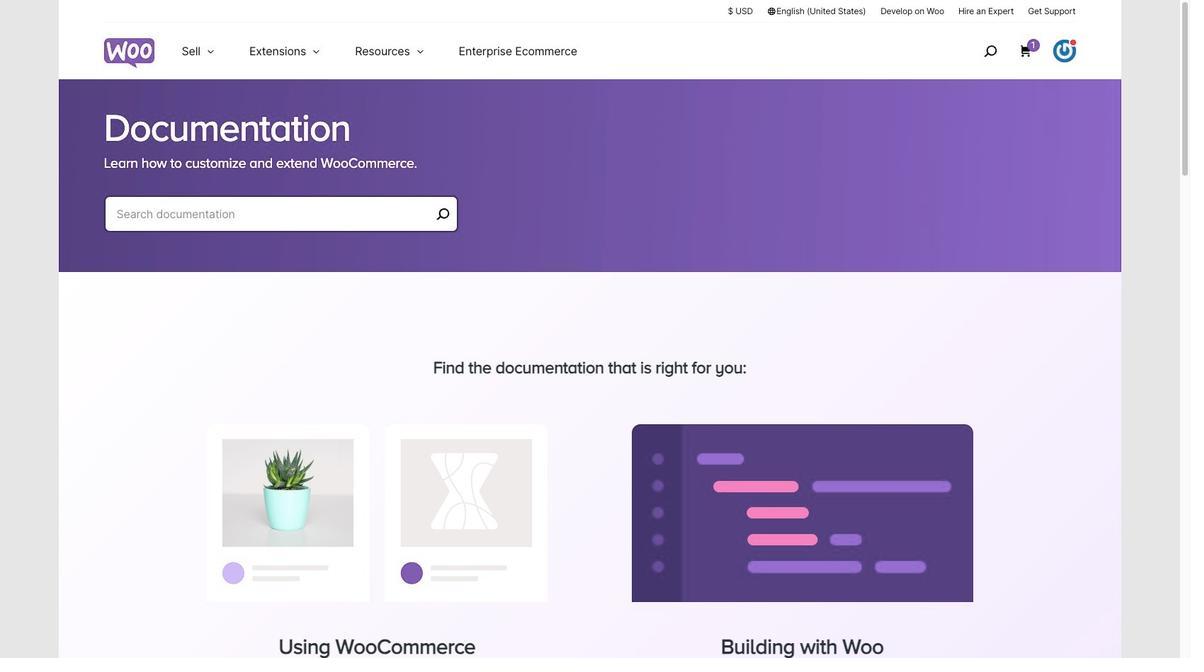 Task type: vqa. For each thing, say whether or not it's contained in the screenshot.
Illustration of two product cards, with a plan and an abstract shape "image" on the left bottom of page
yes



Task type: describe. For each thing, give the bounding box(es) containing it.
open account menu image
[[1054, 40, 1076, 62]]

Search documentation search field
[[117, 204, 431, 224]]

illustration of lines of development code image
[[632, 424, 974, 602]]

search image
[[979, 40, 1002, 62]]



Task type: locate. For each thing, give the bounding box(es) containing it.
service navigation menu element
[[954, 28, 1076, 74]]

illustration of two product cards, with a plan and an abstract shape image
[[207, 424, 548, 602]]

None search field
[[104, 196, 458, 250]]



